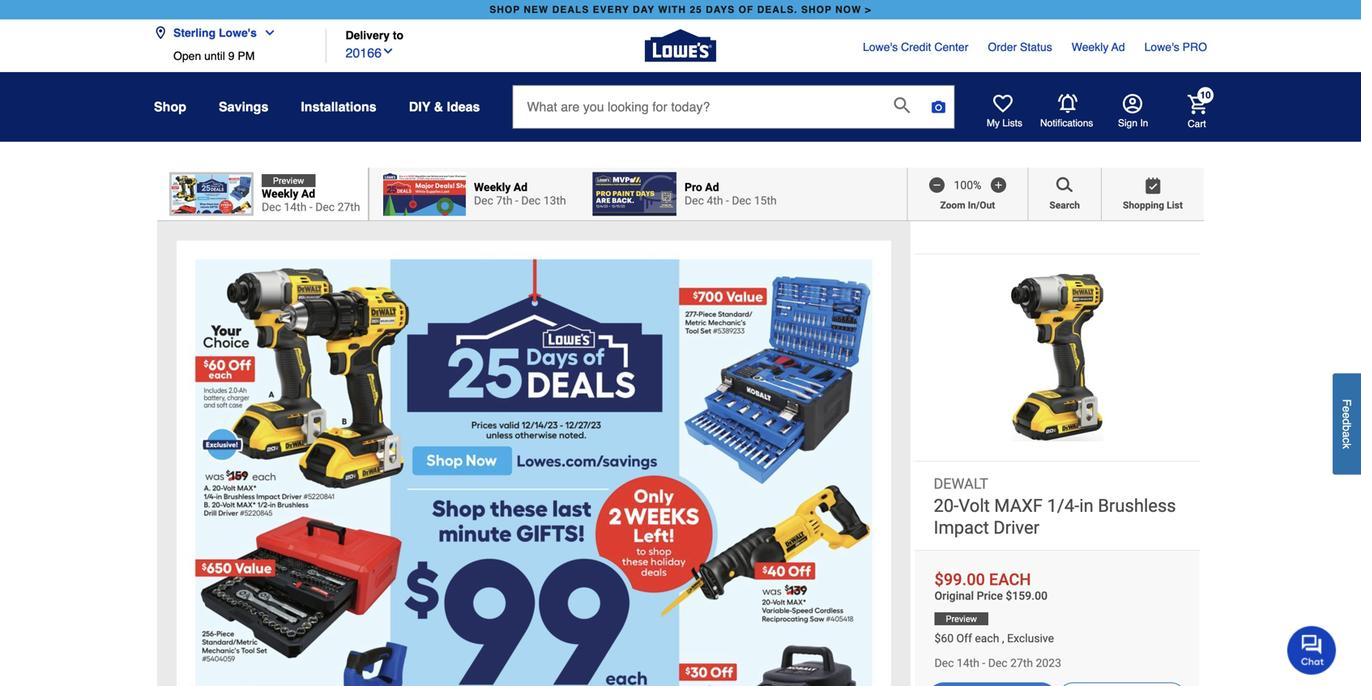 Task type: locate. For each thing, give the bounding box(es) containing it.
1 horizontal spatial lowe's
[[863, 41, 898, 53]]

shop button
[[154, 92, 186, 122]]

2 horizontal spatial lowe's
[[1145, 41, 1180, 53]]

shop left now
[[801, 4, 832, 15]]

f e e d b a c k button
[[1333, 374, 1361, 475]]

to
[[393, 29, 404, 42]]

None search field
[[512, 85, 955, 144]]

0 horizontal spatial shop
[[490, 4, 520, 15]]

weekly
[[1072, 41, 1109, 53]]

my
[[987, 117, 1000, 129]]

my lists
[[987, 117, 1023, 129]]

delivery
[[346, 29, 390, 42]]

with
[[658, 4, 686, 15]]

day
[[633, 4, 655, 15]]

shop
[[154, 99, 186, 114]]

order status link
[[988, 39, 1052, 55]]

diy & ideas button
[[409, 92, 480, 122]]

new
[[524, 4, 549, 15]]

lowe's left credit
[[863, 41, 898, 53]]

1 vertical spatial chevron down image
[[382, 45, 395, 58]]

2 shop from the left
[[801, 4, 832, 15]]

f
[[1341, 399, 1353, 406]]

lowe's pro
[[1145, 41, 1207, 53]]

a
[[1341, 432, 1353, 438]]

lowe's left the pro
[[1145, 41, 1180, 53]]

chevron down image inside sterling lowe's button
[[257, 26, 276, 39]]

deals.
[[757, 4, 798, 15]]

lowe's home improvement account image
[[1123, 94, 1142, 113]]

0 vertical spatial chevron down image
[[257, 26, 276, 39]]

1 horizontal spatial chevron down image
[[382, 45, 395, 58]]

d
[[1341, 419, 1353, 425]]

notifications
[[1040, 118, 1093, 129]]

0 horizontal spatial lowe's
[[219, 26, 257, 39]]

lowe's home improvement lists image
[[993, 94, 1013, 113]]

9
[[228, 49, 235, 62]]

installations
[[301, 99, 377, 114]]

ad
[[1112, 41, 1125, 53]]

chat invite button image
[[1287, 626, 1337, 675]]

location image
[[154, 26, 167, 39]]

lowe's
[[219, 26, 257, 39], [863, 41, 898, 53], [1145, 41, 1180, 53]]

until
[[204, 49, 225, 62]]

b
[[1341, 425, 1353, 432]]

0 horizontal spatial chevron down image
[[257, 26, 276, 39]]

chevron down image
[[257, 26, 276, 39], [382, 45, 395, 58]]

pm
[[238, 49, 255, 62]]

e up d
[[1341, 406, 1353, 413]]

lowe's for lowe's pro
[[1145, 41, 1180, 53]]

lowe's home improvement notification center image
[[1058, 94, 1078, 113]]

e
[[1341, 406, 1353, 413], [1341, 413, 1353, 419]]

shop
[[490, 4, 520, 15], [801, 4, 832, 15]]

lowe's up 9
[[219, 26, 257, 39]]

e up b
[[1341, 413, 1353, 419]]

sterling lowe's button
[[154, 17, 283, 49]]

my lists link
[[987, 94, 1023, 130]]

shop left new
[[490, 4, 520, 15]]

k
[[1341, 444, 1353, 449]]

1 horizontal spatial shop
[[801, 4, 832, 15]]

savings button
[[219, 92, 268, 122]]

shop new deals every day with 25 days of deals. shop now >
[[490, 4, 872, 15]]

installations button
[[301, 92, 377, 122]]

cart
[[1188, 118, 1206, 129]]

diy
[[409, 99, 430, 114]]

lowe's home improvement logo image
[[645, 10, 716, 81]]

lowe's home improvement cart image
[[1188, 95, 1207, 114]]



Task type: describe. For each thing, give the bounding box(es) containing it.
lowe's for lowe's credit center
[[863, 41, 898, 53]]

now
[[835, 4, 862, 15]]

center
[[934, 41, 969, 53]]

>
[[865, 4, 872, 15]]

sterling lowe's
[[173, 26, 257, 39]]

status
[[1020, 41, 1052, 53]]

c
[[1341, 438, 1353, 444]]

f e e d b a c k
[[1341, 399, 1353, 449]]

lowe's credit center link
[[863, 39, 969, 55]]

deals
[[552, 4, 589, 15]]

1 shop from the left
[[490, 4, 520, 15]]

delivery to
[[346, 29, 404, 42]]

2 e from the top
[[1341, 413, 1353, 419]]

order
[[988, 41, 1017, 53]]

days
[[706, 4, 735, 15]]

weekly ad
[[1072, 41, 1125, 53]]

diy & ideas
[[409, 99, 480, 114]]

1 e from the top
[[1341, 406, 1353, 413]]

lists
[[1003, 117, 1023, 129]]

ideas
[[447, 99, 480, 114]]

shop new deals every day with 25 days of deals. shop now > link
[[486, 0, 875, 19]]

sign in
[[1118, 117, 1148, 129]]

savings
[[219, 99, 268, 114]]

&
[[434, 99, 443, 114]]

20166 button
[[346, 42, 395, 63]]

search image
[[894, 97, 910, 113]]

25
[[690, 4, 702, 15]]

camera image
[[931, 99, 947, 115]]

lowe's credit center
[[863, 41, 969, 53]]

open
[[173, 49, 201, 62]]

weekly ad link
[[1072, 39, 1125, 55]]

of
[[739, 4, 754, 15]]

pro
[[1183, 41, 1207, 53]]

open until 9 pm
[[173, 49, 255, 62]]

sterling
[[173, 26, 216, 39]]

Search Query text field
[[513, 86, 881, 128]]

sign
[[1118, 117, 1138, 129]]

chevron down image inside the 20166 button
[[382, 45, 395, 58]]

credit
[[901, 41, 931, 53]]

20166
[[346, 45, 382, 60]]

lowe's inside button
[[219, 26, 257, 39]]

order status
[[988, 41, 1052, 53]]

sign in button
[[1118, 94, 1148, 130]]

in
[[1140, 117, 1148, 129]]

10
[[1200, 89, 1211, 101]]

every
[[593, 4, 629, 15]]

lowe's pro link
[[1145, 39, 1207, 55]]



Task type: vqa. For each thing, say whether or not it's contained in the screenshot.
Delivery to
yes



